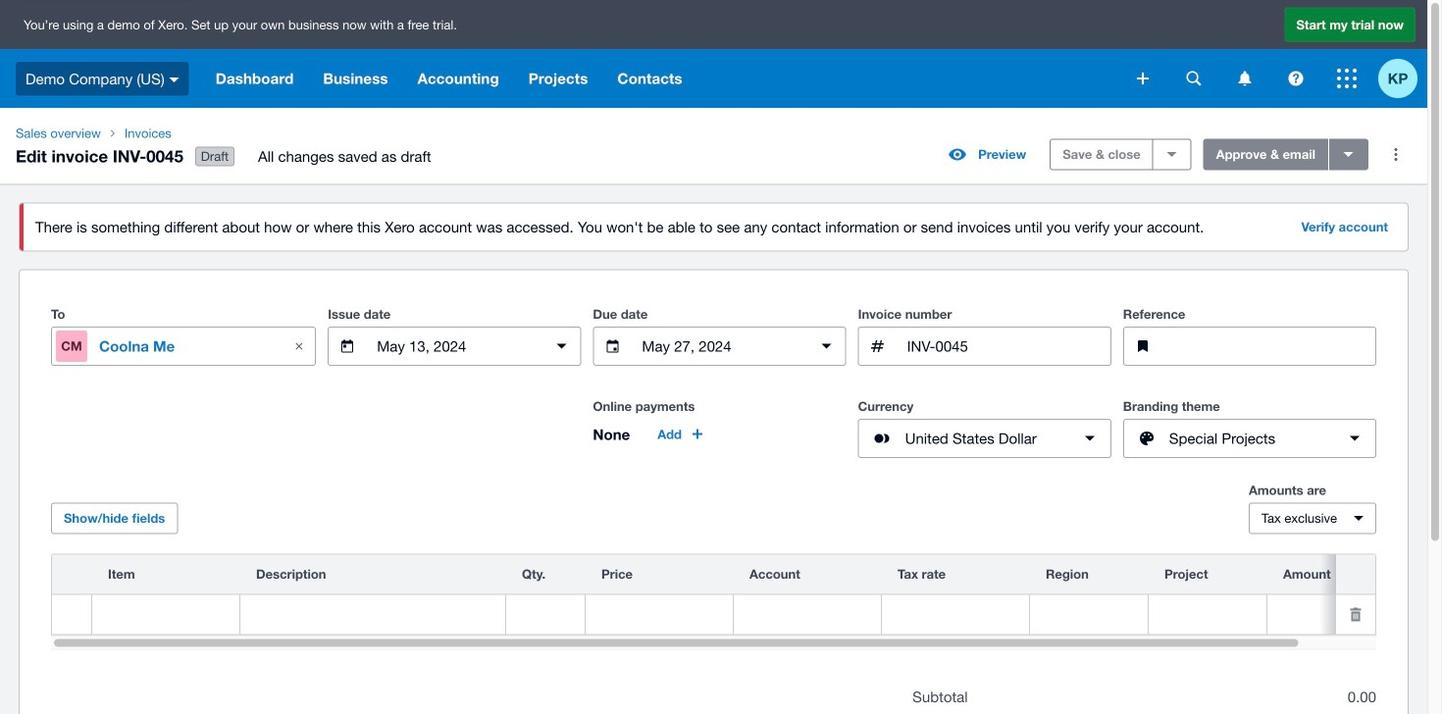 Task type: vqa. For each thing, say whether or not it's contained in the screenshot.
1st More date options Icon from left
yes



Task type: locate. For each thing, give the bounding box(es) containing it.
None text field
[[640, 328, 799, 365]]

None text field
[[375, 328, 534, 365], [905, 328, 1111, 365], [1171, 328, 1376, 365], [240, 596, 505, 634], [375, 328, 534, 365], [905, 328, 1111, 365], [1171, 328, 1376, 365], [240, 596, 505, 634]]

banner
[[0, 0, 1428, 108]]

None field
[[92, 596, 239, 634], [506, 596, 585, 634], [586, 596, 733, 634], [1268, 596, 1415, 634], [92, 596, 239, 634], [506, 596, 585, 634], [586, 596, 733, 634], [1268, 596, 1415, 634]]

more date options image
[[542, 327, 581, 366]]

svg image
[[1338, 69, 1357, 88], [1187, 71, 1202, 86], [1239, 71, 1252, 86], [1289, 71, 1304, 86], [1137, 73, 1149, 84]]



Task type: describe. For each thing, give the bounding box(es) containing it.
invoice number element
[[858, 327, 1112, 366]]

invoice line item list element
[[51, 554, 1443, 636]]

close image
[[280, 327, 319, 366]]

svg image
[[169, 77, 179, 82]]

more date options image
[[807, 327, 846, 366]]



